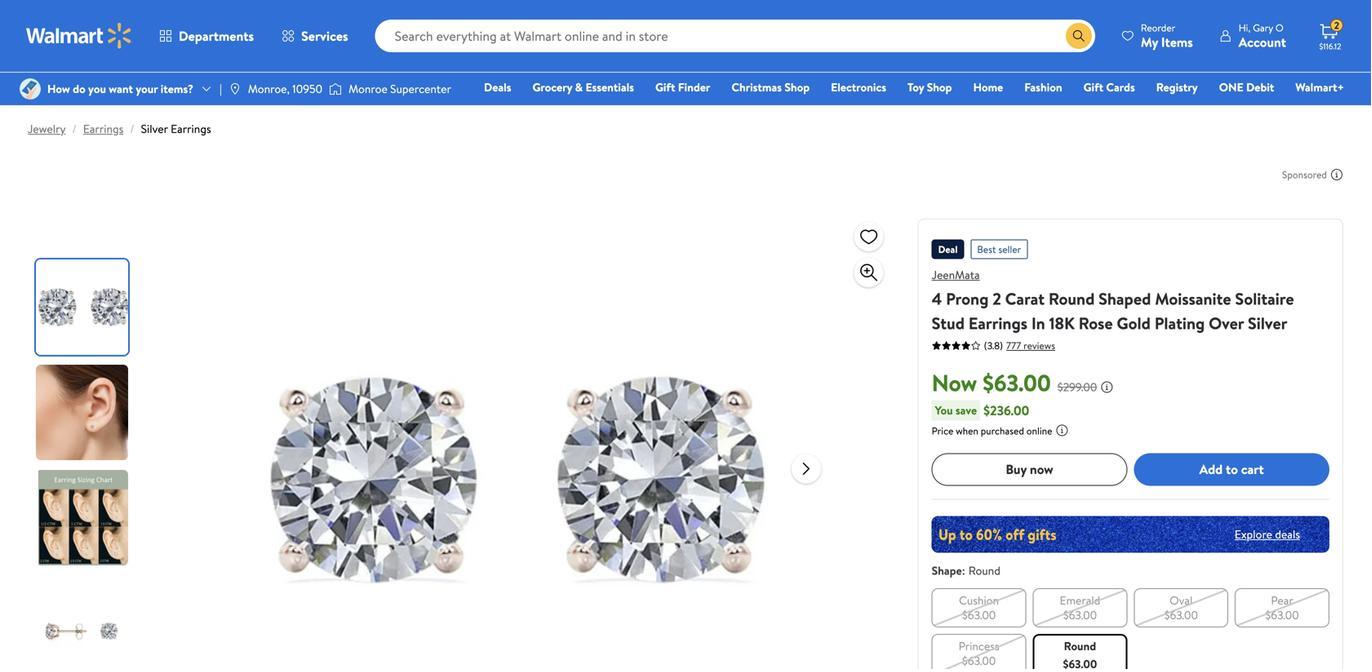 Task type: describe. For each thing, give the bounding box(es) containing it.
to
[[1226, 460, 1238, 478]]

one debit
[[1219, 79, 1274, 95]]

save
[[956, 402, 977, 418]]

price
[[932, 424, 954, 438]]

(3.8) 777 reviews
[[984, 339, 1055, 353]]

add to cart
[[1200, 460, 1264, 478]]

$63.00 for emerald $63.00
[[1063, 607, 1097, 623]]

monroe, 10950
[[248, 81, 323, 97]]

add to favorites list, 4 prong 2 carat round shaped moissanite solitaire stud earrings in 18k rose gold plating over silver image
[[859, 227, 879, 247]]

$116.12
[[1320, 41, 1342, 52]]

zoom image modal image
[[859, 263, 879, 282]]

jewelry link
[[28, 121, 66, 137]]

items?
[[161, 81, 193, 97]]

4 prong 2 carat round shaped moissanite solitaire stud earrings in 18k rose gold plating over silver image
[[256, 219, 779, 669]]

reviews
[[1024, 339, 1055, 353]]

online
[[1027, 424, 1052, 438]]

items
[[1161, 33, 1193, 51]]

you
[[935, 402, 953, 418]]

supercenter
[[390, 81, 451, 97]]

princess
[[959, 638, 1000, 654]]

walmart image
[[26, 23, 132, 49]]

explore
[[1235, 526, 1273, 542]]

add to cart button
[[1134, 453, 1330, 486]]

best
[[977, 242, 996, 256]]

jewelry
[[28, 121, 66, 137]]

 image for how do you want your items?
[[20, 78, 41, 100]]

shape : round
[[932, 563, 1001, 579]]

next media item image
[[797, 459, 816, 479]]

departments button
[[145, 16, 268, 56]]

prong
[[946, 287, 989, 310]]

0 horizontal spatial earrings
[[83, 121, 124, 137]]

1 / from the left
[[72, 121, 77, 137]]

monroe
[[349, 81, 388, 97]]

silver earrings link
[[141, 121, 211, 137]]

777
[[1006, 339, 1021, 353]]

earrings link
[[83, 121, 124, 137]]

oval
[[1170, 592, 1193, 608]]

10950
[[292, 81, 323, 97]]

when
[[956, 424, 979, 438]]

4 prong 2 carat round shaped moissanite solitaire stud earrings in 18k rose gold plating over silver - image 3 of 5 image
[[36, 470, 131, 566]]

grocery & essentials link
[[525, 78, 642, 96]]

essentials
[[586, 79, 634, 95]]

gift for gift cards
[[1084, 79, 1104, 95]]

deals link
[[477, 78, 519, 96]]

debit
[[1247, 79, 1274, 95]]

buy now
[[1006, 460, 1054, 478]]

services button
[[268, 16, 362, 56]]

reorder
[[1141, 21, 1176, 35]]

earrings inside jeenmata 4 prong 2 carat round shaped moissanite solitaire stud earrings in 18k rose gold plating over silver
[[969, 312, 1028, 335]]

deals
[[1275, 526, 1300, 542]]

gary
[[1253, 21, 1273, 35]]

4 prong 2 carat round shaped moissanite solitaire stud earrings in 18k rose gold plating over silver - image 1 of 5 image
[[36, 260, 131, 355]]

deals
[[484, 79, 511, 95]]

one
[[1219, 79, 1244, 95]]

your
[[136, 81, 158, 97]]

gift cards link
[[1076, 78, 1143, 96]]

$299.00
[[1058, 379, 1097, 395]]

electronics
[[831, 79, 887, 95]]

$63.00 for cushion $63.00
[[962, 607, 996, 623]]

0 vertical spatial 2
[[1334, 19, 1340, 32]]

emerald
[[1060, 592, 1101, 608]]

home link
[[966, 78, 1011, 96]]

0 vertical spatial silver
[[141, 121, 168, 137]]

round inside jeenmata 4 prong 2 carat round shaped moissanite solitaire stud earrings in 18k rose gold plating over silver
[[1049, 287, 1095, 310]]

4 prong 2 carat round shaped moissanite solitaire stud earrings in 18k rose gold plating over silver - image 2 of 5 image
[[36, 365, 131, 460]]

emerald $63.00
[[1060, 592, 1101, 623]]

now $63.00
[[932, 367, 1051, 399]]

silver inside jeenmata 4 prong 2 carat round shaped moissanite solitaire stud earrings in 18k rose gold plating over silver
[[1248, 312, 1288, 335]]

toy shop
[[908, 79, 952, 95]]

search icon image
[[1072, 29, 1086, 42]]

gift finder link
[[648, 78, 718, 96]]

jeenmata link
[[932, 267, 980, 283]]

walmart+
[[1296, 79, 1344, 95]]

$63.00 for now $63.00
[[983, 367, 1051, 399]]

monroe,
[[248, 81, 290, 97]]

registry
[[1156, 79, 1198, 95]]

home
[[973, 79, 1003, 95]]

fashion link
[[1017, 78, 1070, 96]]

walmart+ link
[[1288, 78, 1352, 96]]

gift for gift finder
[[655, 79, 675, 95]]

$63.00 for princess $63.00
[[962, 653, 996, 669]]

toy shop link
[[900, 78, 960, 96]]

explore deals link
[[1228, 520, 1307, 549]]

1 vertical spatial round
[[969, 563, 1001, 579]]

purchased
[[981, 424, 1024, 438]]

$236.00
[[984, 401, 1030, 419]]

pear $63.00
[[1266, 592, 1299, 623]]



Task type: locate. For each thing, give the bounding box(es) containing it.
you
[[88, 81, 106, 97]]

gift left finder
[[655, 79, 675, 95]]

2 / from the left
[[130, 121, 134, 137]]

best seller
[[977, 242, 1021, 256]]

add
[[1200, 460, 1223, 478]]

now
[[1030, 460, 1054, 478]]

gift finder
[[655, 79, 710, 95]]

earrings
[[83, 121, 124, 137], [171, 121, 211, 137], [969, 312, 1028, 335]]

shop for christmas shop
[[785, 79, 810, 95]]

now
[[932, 367, 977, 399]]

shape
[[932, 563, 962, 579]]

jewelry / earrings / silver earrings
[[28, 121, 211, 137]]

2 shop from the left
[[927, 79, 952, 95]]

1 horizontal spatial gift
[[1084, 79, 1104, 95]]

2 left carat
[[993, 287, 1001, 310]]

1 vertical spatial 2
[[993, 287, 1001, 310]]

do
[[73, 81, 85, 97]]

in
[[1032, 312, 1045, 335]]

1 horizontal spatial /
[[130, 121, 134, 137]]

christmas shop link
[[724, 78, 817, 96]]

jeenmata 4 prong 2 carat round shaped moissanite solitaire stud earrings in 18k rose gold plating over silver
[[932, 267, 1294, 335]]

2 horizontal spatial earrings
[[969, 312, 1028, 335]]

shop right christmas
[[785, 79, 810, 95]]

over
[[1209, 312, 1244, 335]]

 image right |
[[228, 82, 241, 96]]

$63.00 for oval $63.00
[[1164, 607, 1198, 623]]

round button
[[1033, 634, 1128, 669]]

 image for monroe, 10950
[[228, 82, 241, 96]]

how do you want your items?
[[47, 81, 193, 97]]

/ right the earrings link
[[130, 121, 134, 137]]

gift
[[655, 79, 675, 95], [1084, 79, 1104, 95]]

gift left 'cards'
[[1084, 79, 1104, 95]]

4
[[932, 287, 942, 310]]

1 shop from the left
[[785, 79, 810, 95]]

2
[[1334, 19, 1340, 32], [993, 287, 1001, 310]]

$63.00 for pear $63.00
[[1266, 607, 1299, 623]]

buy
[[1006, 460, 1027, 478]]

0 horizontal spatial gift
[[655, 79, 675, 95]]

buy now button
[[932, 453, 1128, 486]]

:
[[962, 563, 965, 579]]

round down emerald $63.00
[[1064, 638, 1096, 654]]

solitaire
[[1235, 287, 1294, 310]]

gold
[[1117, 312, 1151, 335]]

$63.00 inside cushion $63.00
[[962, 607, 996, 623]]

shop
[[785, 79, 810, 95], [927, 79, 952, 95]]

4 prong 2 carat round shaped moissanite solitaire stud earrings in 18k rose gold plating over silver - image 4 of 5 image
[[36, 575, 131, 669]]

shape list
[[929, 585, 1333, 669]]

1 horizontal spatial  image
[[228, 82, 241, 96]]

earrings down you
[[83, 121, 124, 137]]

777 reviews link
[[1003, 339, 1055, 353]]

0 horizontal spatial  image
[[20, 78, 41, 100]]

1 horizontal spatial silver
[[1248, 312, 1288, 335]]

christmas
[[732, 79, 782, 95]]

how
[[47, 81, 70, 97]]

1 horizontal spatial earrings
[[171, 121, 211, 137]]

shop right 'toy'
[[927, 79, 952, 95]]

earrings down items? on the left top of the page
[[171, 121, 211, 137]]

shop for toy shop
[[927, 79, 952, 95]]

explore deals
[[1235, 526, 1300, 542]]

rose
[[1079, 312, 1113, 335]]

want
[[109, 81, 133, 97]]

round right :
[[969, 563, 1001, 579]]

round inside button
[[1064, 638, 1096, 654]]

cushion $63.00
[[959, 592, 999, 623]]

o
[[1276, 21, 1284, 35]]

(3.8)
[[984, 339, 1003, 353]]

my
[[1141, 33, 1158, 51]]

cushion
[[959, 592, 999, 608]]

you save $236.00
[[935, 401, 1030, 419]]

2 up $116.12
[[1334, 19, 1340, 32]]

&
[[575, 79, 583, 95]]

0 horizontal spatial shop
[[785, 79, 810, 95]]

princess $63.00
[[959, 638, 1000, 669]]

cart
[[1241, 460, 1264, 478]]

oval $63.00
[[1164, 592, 1198, 623]]

Search search field
[[375, 20, 1095, 52]]

price when purchased online
[[932, 424, 1052, 438]]

$63.00 inside emerald $63.00
[[1063, 607, 1097, 623]]

account
[[1239, 33, 1286, 51]]

pear
[[1271, 592, 1294, 608]]

one debit link
[[1212, 78, 1282, 96]]

sponsored
[[1282, 168, 1327, 182]]

|
[[220, 81, 222, 97]]

$63.00 inside princess $63.00
[[962, 653, 996, 669]]

learn more about strikethrough prices image
[[1101, 381, 1114, 394]]

electronics link
[[824, 78, 894, 96]]

moissanite
[[1155, 287, 1231, 310]]

/ right jewelry link on the top left
[[72, 121, 77, 137]]

silver down your
[[141, 121, 168, 137]]

1 vertical spatial silver
[[1248, 312, 1288, 335]]

toy
[[908, 79, 924, 95]]

up to sixty percent off deals. shop now. image
[[932, 516, 1330, 553]]

18k
[[1049, 312, 1075, 335]]

legal information image
[[1056, 424, 1069, 437]]

0 horizontal spatial 2
[[993, 287, 1001, 310]]

0 horizontal spatial /
[[72, 121, 77, 137]]

1 horizontal spatial 2
[[1334, 19, 1340, 32]]

seller
[[999, 242, 1021, 256]]

0 horizontal spatial silver
[[141, 121, 168, 137]]

earrings up (3.8)
[[969, 312, 1028, 335]]

round up 18k
[[1049, 287, 1095, 310]]

departments
[[179, 27, 254, 45]]

gift cards
[[1084, 79, 1135, 95]]

hi,
[[1239, 21, 1251, 35]]

1 gift from the left
[[655, 79, 675, 95]]

Walmart Site-Wide search field
[[375, 20, 1095, 52]]

 image left how
[[20, 78, 41, 100]]

0 vertical spatial round
[[1049, 287, 1095, 310]]

 image
[[329, 81, 342, 97]]

plating
[[1155, 312, 1205, 335]]

2 gift from the left
[[1084, 79, 1104, 95]]

1 horizontal spatial shop
[[927, 79, 952, 95]]

hi, gary o account
[[1239, 21, 1286, 51]]

monroe supercenter
[[349, 81, 451, 97]]

2 inside jeenmata 4 prong 2 carat round shaped moissanite solitaire stud earrings in 18k rose gold plating over silver
[[993, 287, 1001, 310]]

2 vertical spatial round
[[1064, 638, 1096, 654]]

grocery & essentials
[[533, 79, 634, 95]]

cards
[[1106, 79, 1135, 95]]

carat
[[1005, 287, 1045, 310]]

christmas shop
[[732, 79, 810, 95]]

ad disclaimer and feedback image
[[1331, 168, 1344, 181]]

silver down solitaire
[[1248, 312, 1288, 335]]

fashion
[[1025, 79, 1062, 95]]

deal
[[938, 242, 958, 256]]

 image
[[20, 78, 41, 100], [228, 82, 241, 96]]

registry link
[[1149, 78, 1205, 96]]

finder
[[678, 79, 710, 95]]



Task type: vqa. For each thing, say whether or not it's contained in the screenshot.
Christmas
yes



